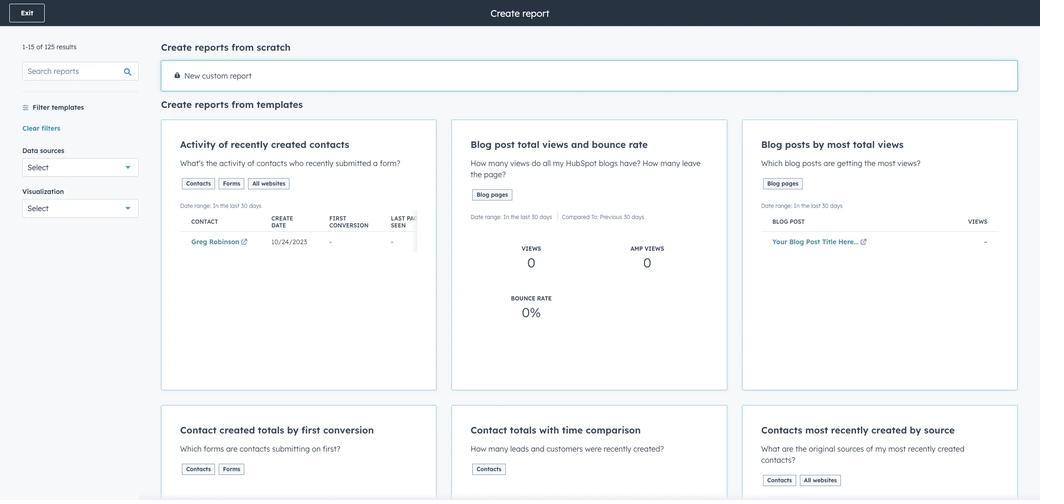 Task type: locate. For each thing, give the bounding box(es) containing it.
blog
[[785, 159, 801, 168]]

rate up the have?
[[629, 139, 648, 150]]

0 horizontal spatial date range: in the last 30 days
[[180, 203, 262, 210]]

0 horizontal spatial templates
[[52, 103, 84, 112]]

contacts up the submitted
[[310, 139, 350, 150]]

in up greg robinson
[[213, 203, 219, 210]]

exit
[[21, 9, 33, 17]]

your blog post title here...
[[773, 238, 859, 247]]

recently up activity at top
[[231, 139, 268, 150]]

contacts down the contact created totals by first conversion in the bottom left of the page
[[240, 445, 270, 454]]

0 horizontal spatial rate
[[538, 295, 552, 302]]

- down conversion
[[330, 238, 332, 247]]

create inside checkbox
[[272, 215, 293, 222]]

and up hubspot
[[572, 139, 589, 150]]

0 horizontal spatial last
[[230, 203, 240, 210]]

templates
[[257, 99, 303, 110], [52, 103, 84, 112]]

0 vertical spatial select
[[27, 163, 49, 172]]

your blog post title here... link
[[773, 238, 869, 247]]

comparison
[[586, 425, 641, 436]]

what's
[[180, 159, 204, 168]]

all
[[253, 180, 260, 187], [805, 477, 812, 484]]

of
[[36, 43, 43, 51], [219, 139, 228, 150], [248, 159, 255, 168], [867, 445, 874, 454]]

most inside the what are the original sources of my most recently created contacts?
[[889, 445, 907, 454]]

contacts most recently created by source
[[762, 425, 956, 436]]

views for views
[[969, 219, 988, 226]]

1 horizontal spatial totals
[[510, 425, 537, 436]]

totals up leads
[[510, 425, 537, 436]]

range: up blog post at the top right of page
[[776, 203, 793, 210]]

1 vertical spatial all websites
[[805, 477, 838, 484]]

None checkbox
[[743, 120, 1018, 391], [161, 406, 437, 501], [452, 406, 728, 501], [161, 406, 437, 501], [452, 406, 728, 501]]

posts up blog
[[786, 139, 811, 150]]

select down visualization at left top
[[27, 204, 49, 213]]

select down the data sources
[[27, 163, 49, 172]]

blog pages down page?
[[477, 191, 508, 198]]

0 horizontal spatial sources
[[40, 147, 64, 155]]

created up "what's the activity of contacts who recently submitted a form?"
[[271, 139, 307, 150]]

0 vertical spatial websites
[[261, 180, 285, 187]]

0 horizontal spatial post
[[495, 139, 515, 150]]

0 vertical spatial from
[[232, 41, 254, 53]]

contacts for contact created totals by first conversion
[[186, 466, 211, 473]]

0 vertical spatial which
[[762, 159, 783, 168]]

create for create reports from templates
[[161, 99, 192, 110]]

report
[[523, 7, 550, 19], [230, 71, 252, 81]]

by
[[813, 139, 825, 150], [287, 425, 299, 436], [910, 425, 922, 436]]

sources right data
[[40, 147, 64, 155]]

last inside option
[[812, 203, 821, 210]]

rate up 0%
[[538, 295, 552, 302]]

my
[[553, 159, 564, 168], [876, 445, 887, 454]]

1 horizontal spatial are
[[783, 445, 794, 454]]

0 vertical spatial report
[[523, 7, 550, 19]]

0 horizontal spatial by
[[287, 425, 299, 436]]

link opens in a new window image
[[861, 240, 867, 247], [861, 240, 867, 247]]

of down contacts most recently created by source at right bottom
[[867, 445, 874, 454]]

my right "all"
[[553, 159, 564, 168]]

views for views 0
[[522, 245, 542, 252]]

forms down activity at top
[[223, 180, 241, 187]]

last
[[230, 203, 240, 210], [812, 203, 821, 210], [521, 214, 530, 221]]

days
[[249, 203, 262, 210], [831, 203, 843, 210], [540, 214, 553, 221], [632, 214, 645, 221]]

views right amp
[[645, 245, 665, 252]]

forms inside greg robinson checkbox
[[223, 180, 241, 187]]

post up the your blog post title here...
[[790, 219, 805, 226]]

created down source
[[938, 445, 965, 454]]

date
[[180, 203, 193, 210], [762, 203, 775, 210], [471, 214, 484, 221], [272, 222, 286, 229]]

2 select from the top
[[27, 204, 49, 213]]

0 horizontal spatial report
[[230, 71, 252, 81]]

0 horizontal spatial range:
[[195, 203, 211, 210]]

date range: in the last 30 days for of
[[180, 203, 262, 210]]

all
[[543, 159, 551, 168]]

views
[[969, 219, 988, 226], [522, 245, 542, 252]]

from left scratch
[[232, 41, 254, 53]]

are right forms at the bottom left of page
[[226, 445, 238, 454]]

blog pages down blog
[[768, 180, 799, 187]]

create reports from scratch
[[161, 41, 291, 53]]

recently up the what are the original sources of my most recently created contacts?
[[832, 425, 869, 436]]

none checkbox containing blog posts by most total views
[[743, 120, 1018, 391]]

create for create report
[[491, 7, 520, 19]]

1 vertical spatial select
[[27, 204, 49, 213]]

0 horizontal spatial my
[[553, 159, 564, 168]]

0 horizontal spatial in
[[213, 203, 219, 210]]

sources down contacts most recently created by source at right bottom
[[838, 445, 865, 454]]

1 vertical spatial forms
[[223, 466, 241, 473]]

2 horizontal spatial are
[[824, 159, 836, 168]]

1 vertical spatial pages
[[491, 191, 508, 198]]

all websites down "what's the activity of contacts who recently submitted a form?"
[[253, 180, 285, 187]]

pages for views
[[782, 180, 799, 187]]

1 from from the top
[[232, 41, 254, 53]]

post
[[495, 139, 515, 150], [790, 219, 805, 226]]

last up robinson
[[230, 203, 240, 210]]

totals up which forms are contacts submitting on first?
[[258, 425, 284, 436]]

30
[[241, 203, 248, 210], [823, 203, 829, 210], [532, 214, 538, 221], [624, 214, 631, 221]]

range: down page?
[[485, 214, 502, 221]]

views left do
[[511, 159, 530, 168]]

1 horizontal spatial post
[[790, 219, 805, 226]]

first?
[[323, 445, 341, 454]]

1 vertical spatial which
[[180, 445, 202, 454]]

which left blog
[[762, 159, 783, 168]]

the
[[206, 159, 217, 168], [865, 159, 876, 168], [471, 170, 482, 179], [220, 203, 229, 210], [802, 203, 810, 210], [511, 214, 519, 221], [796, 445, 807, 454]]

total up do
[[518, 139, 540, 150]]

1 vertical spatial from
[[232, 99, 254, 110]]

1 horizontal spatial by
[[813, 139, 825, 150]]

- down seen
[[391, 238, 394, 247]]

recently down comparison
[[604, 445, 632, 454]]

pages down blog
[[782, 180, 799, 187]]

how up page?
[[471, 159, 487, 168]]

which left forms at the bottom left of page
[[180, 445, 202, 454]]

my inside the what are the original sources of my most recently created contacts?
[[876, 445, 887, 454]]

0 vertical spatial forms
[[223, 180, 241, 187]]

2 forms from the top
[[223, 466, 241, 473]]

1 vertical spatial views
[[522, 245, 542, 252]]

contacts for of
[[257, 159, 287, 168]]

1 horizontal spatial sources
[[838, 445, 865, 454]]

1 vertical spatial blog pages
[[477, 191, 508, 198]]

1 horizontal spatial rate
[[629, 139, 648, 150]]

0 vertical spatial post
[[495, 139, 515, 150]]

1 vertical spatial sources
[[838, 445, 865, 454]]

recently down source
[[909, 445, 936, 454]]

2 select button from the top
[[22, 199, 139, 218]]

new
[[184, 71, 200, 81]]

0 horizontal spatial all websites
[[253, 180, 285, 187]]

last up the your blog post title here...
[[812, 203, 821, 210]]

contact for contact
[[191, 219, 218, 226]]

0 vertical spatial contacts
[[310, 139, 350, 150]]

contacts for activity of recently created contacts
[[186, 180, 211, 187]]

blog
[[471, 139, 492, 150], [762, 139, 783, 150], [768, 180, 780, 187], [477, 191, 490, 198], [773, 219, 789, 226], [790, 238, 805, 247]]

blog pages
[[768, 180, 799, 187], [477, 191, 508, 198]]

0 horizontal spatial blog pages
[[477, 191, 508, 198]]

results
[[57, 43, 77, 51]]

0 horizontal spatial 0
[[528, 255, 536, 271]]

by left source
[[910, 425, 922, 436]]

most
[[828, 139, 851, 150], [878, 159, 896, 168], [806, 425, 829, 436], [889, 445, 907, 454]]

contacts
[[310, 139, 350, 150], [257, 159, 287, 168], [240, 445, 270, 454]]

submitting
[[272, 445, 310, 454]]

1 horizontal spatial date range: in the last 30 days
[[471, 214, 553, 221]]

2 horizontal spatial last
[[812, 203, 821, 210]]

all down "what's the activity of contacts who recently submitted a form?"
[[253, 180, 260, 187]]

1 total from the left
[[518, 139, 540, 150]]

2 - from the left
[[391, 238, 394, 247]]

none checkbox greg robinson
[[161, 120, 496, 391]]

recently right who
[[306, 159, 334, 168]]

reports for templates
[[195, 99, 229, 110]]

1 horizontal spatial pages
[[782, 180, 799, 187]]

30 inside greg robinson checkbox
[[241, 203, 248, 210]]

1 select button from the top
[[22, 158, 139, 177]]

select button down visualization at left top
[[22, 199, 139, 218]]

None checkbox
[[161, 120, 496, 391], [452, 120, 728, 391], [743, 406, 1018, 501], [452, 120, 728, 391], [743, 406, 1018, 501]]

2 horizontal spatial range:
[[776, 203, 793, 210]]

1-
[[22, 43, 28, 51]]

1 select from the top
[[27, 163, 49, 172]]

post up page?
[[495, 139, 515, 150]]

0 horizontal spatial all
[[253, 180, 260, 187]]

post for blog post total views and bounce rate
[[495, 139, 515, 150]]

pages inside option
[[782, 180, 799, 187]]

1 horizontal spatial -
[[391, 238, 394, 247]]

30 left compared
[[532, 214, 538, 221]]

scratch
[[257, 41, 291, 53]]

many left leads
[[489, 445, 509, 454]]

with
[[540, 425, 560, 436]]

templates right filter
[[52, 103, 84, 112]]

many up page?
[[489, 159, 509, 168]]

30 up title
[[823, 203, 829, 210]]

2 horizontal spatial in
[[795, 203, 800, 210]]

1 vertical spatial rate
[[538, 295, 552, 302]]

last page seen
[[391, 215, 422, 229]]

recently inside the what are the original sources of my most recently created contacts?
[[909, 445, 936, 454]]

by up which blog posts are getting the most views?
[[813, 139, 825, 150]]

0 vertical spatial posts
[[786, 139, 811, 150]]

how left leads
[[471, 445, 487, 454]]

0 vertical spatial my
[[553, 159, 564, 168]]

range: inside checkbox
[[195, 203, 211, 210]]

1 horizontal spatial total
[[854, 139, 876, 150]]

how
[[471, 159, 487, 168], [643, 159, 659, 168], [471, 445, 487, 454]]

2 0 from the left
[[644, 255, 652, 271]]

range: inside option
[[776, 203, 793, 210]]

pages
[[782, 180, 799, 187], [491, 191, 508, 198]]

range: for activity
[[195, 203, 211, 210]]

0 vertical spatial pages
[[782, 180, 799, 187]]

0 vertical spatial views
[[969, 219, 988, 226]]

my inside how many views do all my hubspot blogs have? how many leave the page?
[[553, 159, 564, 168]]

which inside option
[[762, 159, 783, 168]]

views up "views?"
[[878, 139, 904, 150]]

1 horizontal spatial and
[[572, 139, 589, 150]]

1 horizontal spatial views
[[969, 219, 988, 226]]

which blog posts are getting the most views?
[[762, 159, 921, 168]]

select button for data sources
[[22, 158, 139, 177]]

leads
[[511, 445, 529, 454]]

0 horizontal spatial totals
[[258, 425, 284, 436]]

date range: in the last 30 days inside checkbox
[[180, 203, 262, 210]]

contact inside checkbox
[[191, 219, 218, 226]]

0 vertical spatial all
[[253, 180, 260, 187]]

select button down the data sources
[[22, 158, 139, 177]]

0 horizontal spatial total
[[518, 139, 540, 150]]

select button
[[22, 158, 139, 177], [22, 199, 139, 218]]

date range: in the last 30 days inside option
[[762, 203, 843, 210]]

last inside greg robinson checkbox
[[230, 203, 240, 210]]

templates up activity of recently created contacts
[[257, 99, 303, 110]]

1 forms from the top
[[223, 180, 241, 187]]

1 vertical spatial post
[[790, 219, 805, 226]]

0 vertical spatial select button
[[22, 158, 139, 177]]

1 horizontal spatial blog pages
[[768, 180, 799, 187]]

1 vertical spatial all
[[805, 477, 812, 484]]

title
[[823, 238, 837, 247]]

0 vertical spatial sources
[[40, 147, 64, 155]]

forms for of
[[223, 180, 241, 187]]

views inside option
[[969, 219, 988, 226]]

pages down page?
[[491, 191, 508, 198]]

1 vertical spatial select button
[[22, 199, 139, 218]]

New custom report checkbox
[[161, 61, 1018, 91]]

1 horizontal spatial report
[[523, 7, 550, 19]]

websites down "what's the activity of contacts who recently submitted a form?"
[[261, 180, 285, 187]]

customers
[[547, 445, 583, 454]]

are down the 'blog posts by most total views'
[[824, 159, 836, 168]]

page?
[[484, 170, 506, 179]]

forms down forms at the bottom left of page
[[223, 466, 241, 473]]

date range: in the last 30 days up blog post at the top right of page
[[762, 203, 843, 210]]

contacts for created
[[310, 139, 350, 150]]

0 horizontal spatial websites
[[261, 180, 285, 187]]

and
[[572, 139, 589, 150], [531, 445, 545, 454]]

1 vertical spatial my
[[876, 445, 887, 454]]

in down page?
[[504, 214, 509, 221]]

views
[[543, 139, 569, 150], [878, 139, 904, 150], [511, 159, 530, 168], [645, 245, 665, 252]]

contacts inside greg robinson checkbox
[[186, 180, 211, 187]]

1 vertical spatial and
[[531, 445, 545, 454]]

are inside the what are the original sources of my most recently created contacts?
[[783, 445, 794, 454]]

all websites
[[253, 180, 285, 187], [805, 477, 838, 484]]

create date
[[272, 215, 293, 229]]

2 horizontal spatial date range: in the last 30 days
[[762, 203, 843, 210]]

2 vertical spatial contacts
[[240, 445, 270, 454]]

rate
[[629, 139, 648, 150], [538, 295, 552, 302]]

create inside page section 'element'
[[491, 7, 520, 19]]

2 from from the top
[[232, 99, 254, 110]]

1 horizontal spatial my
[[876, 445, 887, 454]]

were
[[585, 445, 602, 454]]

contact
[[191, 219, 218, 226], [180, 425, 217, 436], [471, 425, 507, 436]]

0 vertical spatial blog pages
[[768, 180, 799, 187]]

0 horizontal spatial views
[[522, 245, 542, 252]]

most down contacts most recently created by source at right bottom
[[889, 445, 907, 454]]

first
[[330, 215, 347, 222]]

last for by
[[812, 203, 821, 210]]

posts
[[786, 139, 811, 150], [803, 159, 822, 168]]

are up contacts?
[[783, 445, 794, 454]]

by inside option
[[813, 139, 825, 150]]

sources
[[40, 147, 64, 155], [838, 445, 865, 454]]

0 horizontal spatial which
[[180, 445, 202, 454]]

0 vertical spatial all websites
[[253, 180, 285, 187]]

in inside checkbox
[[213, 203, 219, 210]]

1 vertical spatial reports
[[195, 99, 229, 110]]

link opens in a new window image
[[241, 240, 248, 247], [241, 240, 248, 247]]

activity
[[219, 159, 246, 168]]

in for of
[[213, 203, 219, 210]]

0 horizontal spatial -
[[330, 238, 332, 247]]

contact created totals by first conversion
[[180, 425, 374, 436]]

total up getting
[[854, 139, 876, 150]]

websites
[[261, 180, 285, 187], [813, 477, 838, 484]]

a
[[373, 159, 378, 168]]

date range: in the last 30 days for posts
[[762, 203, 843, 210]]

in for posts
[[795, 203, 800, 210]]

1 vertical spatial websites
[[813, 477, 838, 484]]

range: up greg
[[195, 203, 211, 210]]

date range: in the last 30 days up greg robinson link at the top
[[180, 203, 262, 210]]

in inside option
[[795, 203, 800, 210]]

last up views 0
[[521, 214, 530, 221]]

1 vertical spatial report
[[230, 71, 252, 81]]

date range: in the last 30 days up views 0
[[471, 214, 553, 221]]

are inside option
[[824, 159, 836, 168]]

here...
[[839, 238, 859, 247]]

1 0 from the left
[[528, 255, 536, 271]]

from down "new custom report"
[[232, 99, 254, 110]]

contacts?
[[762, 456, 796, 465]]

by left first
[[287, 425, 299, 436]]

2 reports from the top
[[195, 99, 229, 110]]

1 reports from the top
[[195, 41, 229, 53]]

websites inside greg robinson checkbox
[[261, 180, 285, 187]]

and right leads
[[531, 445, 545, 454]]

total inside option
[[854, 139, 876, 150]]

which for blog
[[762, 159, 783, 168]]

which
[[762, 159, 783, 168], [180, 445, 202, 454]]

my down contacts most recently created by source at right bottom
[[876, 445, 887, 454]]

30 up greg robinson link at the top
[[241, 203, 248, 210]]

date inside option
[[762, 203, 775, 210]]

1 horizontal spatial which
[[762, 159, 783, 168]]

date inside "create date"
[[272, 222, 286, 229]]

totals
[[258, 425, 284, 436], [510, 425, 537, 436]]

1 horizontal spatial 0
[[644, 255, 652, 271]]

0
[[528, 255, 536, 271], [644, 255, 652, 271]]

views up "all"
[[543, 139, 569, 150]]

blog pages inside option
[[768, 180, 799, 187]]

Search search field
[[22, 62, 139, 81]]

last
[[391, 215, 405, 222]]

days inside option
[[831, 203, 843, 210]]

custom
[[202, 71, 228, 81]]

reports down custom
[[195, 99, 229, 110]]

contacts
[[186, 180, 211, 187], [762, 425, 803, 436], [186, 466, 211, 473], [477, 466, 502, 473], [768, 477, 793, 484]]

greg robinson link
[[191, 238, 249, 247]]

1 vertical spatial contacts
[[257, 159, 287, 168]]

reports up custom
[[195, 41, 229, 53]]

seen
[[391, 222, 406, 229]]

0 horizontal spatial pages
[[491, 191, 508, 198]]

all websites down original on the right of page
[[805, 477, 838, 484]]

websites down original on the right of page
[[813, 477, 838, 484]]

the inside the what are the original sources of my most recently created contacts?
[[796, 445, 807, 454]]

posts right blog
[[803, 159, 822, 168]]

all down original on the right of page
[[805, 477, 812, 484]]

0 vertical spatial rate
[[629, 139, 648, 150]]

0 horizontal spatial and
[[531, 445, 545, 454]]

contacts down activity of recently created contacts
[[257, 159, 287, 168]]

in up blog post at the top right of page
[[795, 203, 800, 210]]

original
[[809, 445, 836, 454]]

of inside the what are the original sources of my most recently created contacts?
[[867, 445, 874, 454]]

2 total from the left
[[854, 139, 876, 150]]

post inside option
[[790, 219, 805, 226]]

0 vertical spatial reports
[[195, 41, 229, 53]]

which for contact
[[180, 445, 202, 454]]

none checkbox containing activity of recently created contacts
[[161, 120, 496, 391]]

getting
[[838, 159, 863, 168]]



Task type: describe. For each thing, give the bounding box(es) containing it.
rate inside bounce rate 0%
[[538, 295, 552, 302]]

compared to: previous 30 days
[[562, 214, 645, 221]]

select for visualization
[[27, 204, 49, 213]]

2 totals from the left
[[510, 425, 537, 436]]

views?
[[898, 159, 921, 168]]

source
[[925, 425, 956, 436]]

forms
[[204, 445, 224, 454]]

0 vertical spatial and
[[572, 139, 589, 150]]

1 horizontal spatial all
[[805, 477, 812, 484]]

range: for blog
[[776, 203, 793, 210]]

which forms are contacts submitting on first?
[[180, 445, 341, 454]]

exit link
[[9, 4, 45, 22]]

create for create reports from scratch
[[161, 41, 192, 53]]

filter templates
[[33, 103, 84, 112]]

blog pages for 0
[[477, 191, 508, 198]]

of right 15
[[36, 43, 43, 51]]

30 inside option
[[823, 203, 829, 210]]

what's the activity of contacts who recently submitted a form?
[[180, 159, 401, 168]]

days inside greg robinson checkbox
[[249, 203, 262, 210]]

–
[[985, 238, 988, 247]]

leave
[[683, 159, 701, 168]]

125
[[45, 43, 55, 51]]

page section element
[[0, 0, 1041, 26]]

from for scratch
[[232, 41, 254, 53]]

blog posts by most total views
[[762, 139, 904, 150]]

10/24/2023
[[272, 238, 307, 247]]

many for contact totals with time comparison
[[489, 445, 509, 454]]

created up the what are the original sources of my most recently created contacts?
[[872, 425, 908, 436]]

conversion
[[330, 222, 369, 229]]

created?
[[634, 445, 664, 454]]

1 totals from the left
[[258, 425, 284, 436]]

views 0
[[522, 245, 542, 271]]

created up which forms are contacts submitting on first?
[[220, 425, 255, 436]]

0%
[[522, 305, 541, 321]]

1 horizontal spatial in
[[504, 214, 509, 221]]

blog post total views and bounce rate
[[471, 139, 648, 150]]

first conversion
[[330, 215, 369, 229]]

sources inside the what are the original sources of my most recently created contacts?
[[838, 445, 865, 454]]

bounce
[[592, 139, 626, 150]]

time
[[562, 425, 583, 436]]

15
[[28, 43, 35, 51]]

previous
[[600, 214, 623, 221]]

clear filters
[[22, 124, 60, 133]]

have?
[[620, 159, 641, 168]]

of right activity at top
[[248, 159, 255, 168]]

1 - from the left
[[330, 238, 332, 247]]

your
[[773, 238, 788, 247]]

clear filters button
[[22, 123, 60, 134]]

activity of recently created contacts
[[180, 139, 350, 150]]

first
[[302, 425, 321, 436]]

select for data sources
[[27, 163, 49, 172]]

what are the original sources of my most recently created contacts?
[[762, 445, 965, 465]]

1 horizontal spatial websites
[[813, 477, 838, 484]]

page
[[407, 215, 422, 222]]

pages for 0
[[491, 191, 508, 198]]

many for blog post total views and bounce rate
[[489, 159, 509, 168]]

contact for contact created totals by first conversion
[[180, 425, 217, 436]]

2 horizontal spatial by
[[910, 425, 922, 436]]

amp
[[631, 245, 643, 252]]

bounce rate 0%
[[511, 295, 552, 321]]

to:
[[592, 214, 599, 221]]

contact for contact totals with time comparison
[[471, 425, 507, 436]]

contacts for contacts most recently created by source
[[768, 477, 793, 484]]

on
[[312, 445, 321, 454]]

filter
[[33, 103, 50, 112]]

new custom report
[[184, 71, 252, 81]]

reports for scratch
[[195, 41, 229, 53]]

create for create date
[[272, 215, 293, 222]]

blogs
[[599, 159, 618, 168]]

bounce
[[511, 295, 536, 302]]

created inside greg robinson checkbox
[[271, 139, 307, 150]]

views inside the amp views 0
[[645, 245, 665, 252]]

0 inside the amp views 0
[[644, 255, 652, 271]]

who
[[289, 159, 304, 168]]

blog pages for views
[[768, 180, 799, 187]]

compared
[[562, 214, 590, 221]]

blog post
[[773, 219, 805, 226]]

select button for visualization
[[22, 199, 139, 218]]

conversion
[[323, 425, 374, 436]]

activity
[[180, 139, 216, 150]]

post
[[807, 238, 821, 247]]

hubspot
[[566, 159, 597, 168]]

data
[[22, 147, 38, 155]]

last for recently
[[230, 203, 240, 210]]

create report
[[491, 7, 550, 19]]

greg
[[191, 238, 207, 247]]

of up activity at top
[[219, 139, 228, 150]]

report inside page section 'element'
[[523, 7, 550, 19]]

filters
[[42, 124, 60, 133]]

do
[[532, 159, 541, 168]]

clear
[[22, 124, 40, 133]]

how for contact totals with time comparison
[[471, 445, 487, 454]]

1 horizontal spatial last
[[521, 214, 530, 221]]

the inside how many views do all my hubspot blogs have? how many leave the page?
[[471, 170, 482, 179]]

none checkbox the your blog post title here...
[[743, 120, 1018, 391]]

what
[[762, 445, 781, 454]]

most up which blog posts are getting the most views?
[[828, 139, 851, 150]]

1 horizontal spatial templates
[[257, 99, 303, 110]]

form?
[[380, 159, 401, 168]]

0 horizontal spatial are
[[226, 445, 238, 454]]

how many leads and customers were recently created?
[[471, 445, 664, 454]]

how right the have?
[[643, 159, 659, 168]]

from for templates
[[232, 99, 254, 110]]

all websites inside greg robinson checkbox
[[253, 180, 285, 187]]

views inside option
[[878, 139, 904, 150]]

1-15 of 125 results
[[22, 43, 77, 51]]

visualization
[[22, 188, 64, 196]]

most up original on the right of page
[[806, 425, 829, 436]]

many left leave at the right of page
[[661, 159, 681, 168]]

greg robinson
[[191, 238, 240, 247]]

amp views 0
[[631, 245, 665, 271]]

1 horizontal spatial all websites
[[805, 477, 838, 484]]

most left "views?"
[[878, 159, 896, 168]]

1 vertical spatial posts
[[803, 159, 822, 168]]

1 horizontal spatial range:
[[485, 214, 502, 221]]

contact totals with time comparison
[[471, 425, 641, 436]]

how many views do all my hubspot blogs have? how many leave the page?
[[471, 159, 701, 179]]

post for blog post
[[790, 219, 805, 226]]

views inside how many views do all my hubspot blogs have? how many leave the page?
[[511, 159, 530, 168]]

created inside the what are the original sources of my most recently created contacts?
[[938, 445, 965, 454]]

30 right previous
[[624, 214, 631, 221]]

forms for created
[[223, 466, 241, 473]]

create reports from templates
[[161, 99, 303, 110]]

all inside greg robinson checkbox
[[253, 180, 260, 187]]

report inside option
[[230, 71, 252, 81]]

data sources
[[22, 147, 64, 155]]

robinson
[[209, 238, 240, 247]]

how for blog post total views and bounce rate
[[471, 159, 487, 168]]

0 inside views 0
[[528, 255, 536, 271]]

submitted
[[336, 159, 371, 168]]



Task type: vqa. For each thing, say whether or not it's contained in the screenshot.
checkbox containing Activity of recently created contacts
yes



